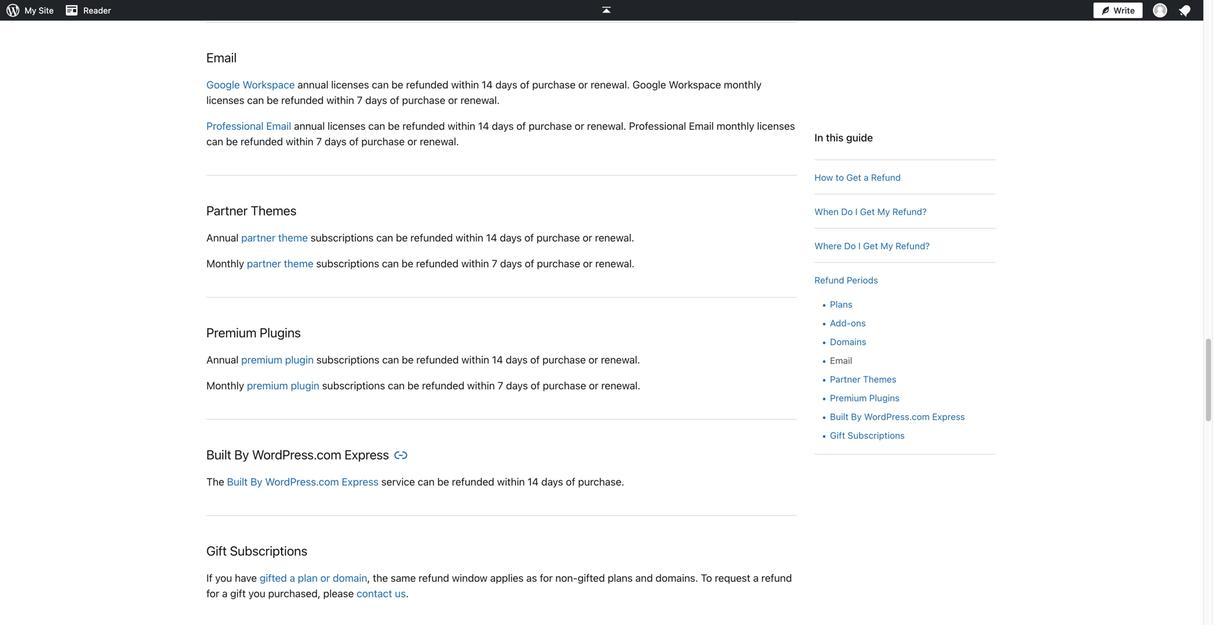 Task type: describe. For each thing, give the bounding box(es) containing it.
my for when
[[877, 206, 890, 217]]

write
[[1114, 5, 1135, 15]]

as
[[526, 572, 537, 584]]

annual licenses can be refunded within 14 days of purchase or renewal. professional email monthly licenses can be refunded within 7 days of purchase or renewal.
[[206, 120, 795, 148]]

how to get a refund
[[815, 172, 901, 183]]

a left 'plan'
[[290, 572, 295, 584]]

1 vertical spatial plugins
[[869, 393, 900, 403]]

subscriptions for monthly premium plugin subscriptions can be refunded within 7 days of purchase or renewal.
[[322, 380, 385, 392]]

email link
[[830, 355, 852, 366]]

partner theme link for annual
[[241, 232, 308, 244]]

service
[[381, 476, 415, 488]]

1 google from the left
[[206, 79, 240, 91]]

ons
[[851, 318, 866, 328]]

1 horizontal spatial partner
[[830, 374, 861, 385]]

0 vertical spatial gift subscriptions
[[830, 430, 905, 441]]

google workspace
[[206, 79, 295, 91]]

gifted inside , the same refund window applies as for non-gifted plans and domains. to request a refund for a gift you purchased, please
[[578, 572, 605, 584]]

0 horizontal spatial plugins
[[260, 325, 301, 340]]

the
[[206, 476, 224, 488]]

1 horizontal spatial built by wordpress.com express
[[830, 411, 965, 422]]

0 horizontal spatial for
[[206, 588, 219, 600]]

monthly for monthly partner theme subscriptions can be refunded within 7 days of purchase or renewal.
[[206, 257, 244, 270]]

to
[[701, 572, 712, 584]]

domains link
[[830, 337, 866, 347]]

1 horizontal spatial gift
[[830, 430, 845, 441]]

refund periods link
[[815, 275, 878, 286]]

premium for monthly
[[247, 380, 288, 392]]

site
[[39, 5, 54, 15]]

1 vertical spatial by
[[234, 447, 249, 462]]

to
[[836, 172, 844, 183]]

when
[[815, 206, 839, 217]]

plans
[[830, 299, 853, 310]]

non-
[[555, 572, 578, 584]]

my site link
[[0, 0, 59, 21]]

monthly for monthly premium plugin subscriptions can be refunded within 7 days of purchase or renewal.
[[206, 380, 244, 392]]

1 horizontal spatial premium plugins
[[830, 393, 900, 403]]

0 horizontal spatial gift subscriptions
[[206, 543, 307, 558]]

my for where
[[881, 241, 893, 251]]

,
[[367, 572, 370, 584]]

0 vertical spatial refund
[[871, 172, 901, 183]]

0 vertical spatial express
[[932, 411, 965, 422]]

0 vertical spatial partner
[[206, 203, 248, 218]]

0 vertical spatial partner themes
[[206, 203, 297, 218]]

premium for annual
[[241, 354, 282, 366]]

domains.
[[656, 572, 698, 584]]

my site
[[25, 5, 54, 15]]

0 horizontal spatial subscriptions
[[230, 543, 307, 558]]

add-ons
[[830, 318, 866, 328]]

1 vertical spatial built
[[206, 447, 231, 462]]

2 vertical spatial built
[[227, 476, 248, 488]]

0 vertical spatial get
[[846, 172, 861, 183]]

and
[[635, 572, 653, 584]]

if
[[206, 572, 212, 584]]

1 vertical spatial express
[[344, 447, 389, 462]]

a left gift
[[222, 588, 228, 600]]

the built by wordpress.com express service can be refunded within 14 days of purchase.
[[206, 476, 624, 488]]

bell image
[[1177, 3, 1187, 14]]

0 vertical spatial premium plugins
[[206, 325, 301, 340]]

window
[[452, 572, 488, 584]]

plugin for subscriptions can be refunded within 7 days of purchase or renewal.
[[291, 380, 319, 392]]

professional email
[[206, 120, 291, 132]]

have
[[235, 572, 257, 584]]

theme for subscriptions can be refunded within 7 days of purchase or renewal.
[[284, 257, 314, 270]]

domains
[[830, 337, 866, 347]]

annual for google workspace
[[298, 79, 328, 91]]

toolbar navigation
[[0, 0, 1196, 21]]

email inside annual licenses can be refunded within 14 days of purchase or renewal. professional email monthly licenses can be refunded within 7 days of purchase or renewal.
[[689, 120, 714, 132]]

when do i get my refund? link
[[815, 206, 927, 217]]

plans
[[608, 572, 633, 584]]

premium plugin link for monthly
[[247, 380, 319, 392]]

1 vertical spatial refund
[[815, 275, 844, 286]]

if you have gifted a plan or domain
[[206, 572, 367, 584]]

reader
[[83, 5, 111, 15]]

partner theme link for monthly
[[247, 257, 314, 270]]

1 horizontal spatial themes
[[863, 374, 897, 385]]

1 vertical spatial built by wordpress.com express link
[[227, 476, 379, 488]]

workspace inside annual licenses can be refunded within 14 days of purchase or renewal. google workspace monthly licenses can be refunded within 7 days of purchase or renewal.
[[669, 79, 721, 91]]

partner themes link
[[830, 374, 897, 385]]

where do i get my refund? link
[[815, 241, 930, 251]]

please
[[323, 588, 354, 600]]

us
[[395, 588, 406, 600]]

i for when
[[855, 206, 858, 217]]

1 vertical spatial premium
[[830, 393, 867, 403]]

you inside , the same refund window applies as for non-gifted plans and domains. to request a refund for a gift you purchased, please
[[248, 588, 265, 600]]

1 horizontal spatial built by wordpress.com express link
[[830, 411, 965, 422]]

refund? for when do i get my refund?
[[893, 206, 927, 217]]

add-ons link
[[830, 318, 866, 328]]

add-
[[830, 318, 851, 328]]

0 vertical spatial you
[[215, 572, 232, 584]]

annual partner theme subscriptions can be refunded within 14 days of purchase or renewal.
[[206, 232, 634, 244]]

do for where
[[844, 241, 856, 251]]

a right 'to'
[[864, 172, 869, 183]]

annual licenses can be refunded within 14 days of purchase or renewal. google workspace monthly licenses can be refunded within 7 days of purchase or renewal.
[[206, 79, 762, 106]]

google workspace link
[[206, 79, 295, 91]]

1 professional from the left
[[206, 120, 264, 132]]

the
[[373, 572, 388, 584]]



Task type: vqa. For each thing, say whether or not it's contained in the screenshot.
Premium Plugins link
yes



Task type: locate. For each thing, give the bounding box(es) containing it.
gift up if
[[206, 543, 227, 558]]

get
[[846, 172, 861, 183], [860, 206, 875, 217], [863, 241, 878, 251]]

where
[[815, 241, 842, 251]]

reader link
[[59, 0, 116, 21]]

1 vertical spatial gift subscriptions
[[206, 543, 307, 558]]

for right as
[[540, 572, 553, 584]]

0 vertical spatial do
[[841, 206, 853, 217]]

1 refund from the left
[[419, 572, 449, 584]]

0 horizontal spatial built by wordpress.com express link
[[227, 476, 379, 488]]

1 vertical spatial premium plugins
[[830, 393, 900, 403]]

express
[[932, 411, 965, 422], [344, 447, 389, 462], [342, 476, 379, 488]]

subscriptions for monthly partner theme subscriptions can be refunded within 7 days of purchase or renewal.
[[316, 257, 379, 270]]

gifted up purchased,
[[260, 572, 287, 584]]

premium plugins link
[[830, 393, 900, 403]]

gift
[[830, 430, 845, 441], [206, 543, 227, 558]]

refund
[[419, 572, 449, 584], [761, 572, 792, 584]]

0 vertical spatial by
[[851, 411, 862, 422]]

annual for annual premium plugin subscriptions can be refunded within 14 days of purchase or renewal.
[[206, 354, 239, 366]]

refund
[[871, 172, 901, 183], [815, 275, 844, 286]]

days
[[495, 79, 517, 91], [365, 94, 387, 106], [492, 120, 514, 132], [325, 135, 347, 148], [500, 232, 522, 244], [500, 257, 522, 270], [506, 354, 528, 366], [506, 380, 528, 392], [541, 476, 563, 488]]

1 vertical spatial built by wordpress.com express
[[206, 447, 389, 462]]

1 vertical spatial partner themes
[[830, 374, 897, 385]]

purchase
[[532, 79, 576, 91], [402, 94, 445, 106], [529, 120, 572, 132], [361, 135, 405, 148], [537, 232, 580, 244], [537, 257, 580, 270], [543, 354, 586, 366], [543, 380, 586, 392]]

built by wordpress.com express link
[[830, 411, 965, 422], [227, 476, 379, 488]]

monthly inside annual licenses can be refunded within 14 days of purchase or renewal. google workspace monthly licenses can be refunded within 7 days of purchase or renewal.
[[724, 79, 762, 91]]

themes
[[251, 203, 297, 218], [863, 374, 897, 385]]

1 vertical spatial premium plugin link
[[247, 380, 319, 392]]

monthly
[[724, 79, 762, 91], [717, 120, 754, 132]]

0 vertical spatial built by wordpress.com express link
[[830, 411, 965, 422]]

partner themes
[[206, 203, 297, 218], [830, 374, 897, 385]]

domain
[[333, 572, 367, 584]]

do for when
[[841, 206, 853, 217]]

do right when
[[841, 206, 853, 217]]

email
[[206, 50, 237, 65], [266, 120, 291, 132], [689, 120, 714, 132], [830, 355, 852, 366]]

0 horizontal spatial built by wordpress.com express
[[206, 447, 389, 462]]

refund? for where do i get my refund?
[[896, 241, 930, 251]]

14 inside annual licenses can be refunded within 14 days of purchase or renewal. professional email monthly licenses can be refunded within 7 days of purchase or renewal.
[[478, 120, 489, 132]]

gifted left plans
[[578, 572, 605, 584]]

1 vertical spatial my
[[877, 206, 890, 217]]

1 gifted from the left
[[260, 572, 287, 584]]

1 vertical spatial theme
[[284, 257, 314, 270]]

1 horizontal spatial workspace
[[669, 79, 721, 91]]

1 vertical spatial subscriptions
[[230, 543, 307, 558]]

partner for monthly
[[247, 257, 281, 270]]

2 annual from the top
[[206, 354, 239, 366]]

1 vertical spatial refund?
[[896, 241, 930, 251]]

0 horizontal spatial refund
[[815, 275, 844, 286]]

be
[[391, 79, 403, 91], [267, 94, 279, 106], [388, 120, 400, 132], [226, 135, 238, 148], [396, 232, 408, 244], [402, 257, 413, 270], [402, 354, 414, 366], [407, 380, 419, 392], [437, 476, 449, 488]]

annual inside annual licenses can be refunded within 14 days of purchase or renewal. google workspace monthly licenses can be refunded within 7 days of purchase or renewal.
[[298, 79, 328, 91]]

monthly partner theme subscriptions can be refunded within 7 days of purchase or renewal.
[[206, 257, 635, 270]]

0 vertical spatial partner
[[241, 232, 276, 244]]

theme for subscriptions can be refunded within 14 days of purchase or renewal.
[[278, 232, 308, 244]]

0 vertical spatial wordpress.com
[[864, 411, 930, 422]]

where do i get my refund?
[[815, 241, 930, 251]]

for down if
[[206, 588, 219, 600]]

2 vertical spatial wordpress.com
[[265, 476, 339, 488]]

premium plugin link for annual
[[241, 354, 314, 366]]

subscriptions down premium plugins link
[[848, 430, 905, 441]]

14 inside annual licenses can be refunded within 14 days of purchase or renewal. google workspace monthly licenses can be refunded within 7 days of purchase or renewal.
[[482, 79, 493, 91]]

refund? down "when do i get my refund?"
[[896, 241, 930, 251]]

i right where at the top right of page
[[858, 241, 861, 251]]

1 horizontal spatial professional
[[629, 120, 686, 132]]

refund up "when do i get my refund?"
[[871, 172, 901, 183]]

1 monthly from the top
[[206, 257, 244, 270]]

0 vertical spatial premium
[[241, 354, 282, 366]]

2 refund from the left
[[761, 572, 792, 584]]

0 vertical spatial my
[[25, 5, 36, 15]]

1 vertical spatial do
[[844, 241, 856, 251]]

monthly for workspace
[[724, 79, 762, 91]]

gifted
[[260, 572, 287, 584], [578, 572, 605, 584]]

7 inside annual licenses can be refunded within 14 days of purchase or renewal. professional email monthly licenses can be refunded within 7 days of purchase or renewal.
[[316, 135, 322, 148]]

premium plugins
[[206, 325, 301, 340], [830, 393, 900, 403]]

0 vertical spatial themes
[[251, 203, 297, 218]]

professional
[[206, 120, 264, 132], [629, 120, 686, 132]]

0 horizontal spatial google
[[206, 79, 240, 91]]

how
[[815, 172, 833, 183]]

subscriptions for annual premium plugin subscriptions can be refunded within 14 days of purchase or renewal.
[[316, 354, 379, 366]]

professional inside annual licenses can be refunded within 14 days of purchase or renewal. professional email monthly licenses can be refunded within 7 days of purchase or renewal.
[[629, 120, 686, 132]]

0 horizontal spatial gift
[[206, 543, 227, 558]]

of
[[520, 79, 530, 91], [390, 94, 399, 106], [516, 120, 526, 132], [349, 135, 359, 148], [524, 232, 534, 244], [525, 257, 534, 270], [530, 354, 540, 366], [531, 380, 540, 392], [566, 476, 575, 488]]

None search field
[[60, 31, 1106, 70]]

1 vertical spatial get
[[860, 206, 875, 217]]

get right 'to'
[[846, 172, 861, 183]]

refund right "request"
[[761, 572, 792, 584]]

get up where do i get my refund?
[[860, 206, 875, 217]]

1 vertical spatial annual
[[206, 354, 239, 366]]

contact us link
[[357, 588, 406, 600]]

2 professional from the left
[[629, 120, 686, 132]]

0 vertical spatial monthly
[[724, 79, 762, 91]]

0 horizontal spatial themes
[[251, 203, 297, 218]]

my
[[25, 5, 36, 15], [877, 206, 890, 217], [881, 241, 893, 251]]

contact
[[357, 588, 392, 600]]

1 annual from the top
[[206, 232, 239, 244]]

14
[[482, 79, 493, 91], [478, 120, 489, 132], [486, 232, 497, 244], [492, 354, 503, 366], [528, 476, 539, 488]]

2 vertical spatial by
[[250, 476, 262, 488]]

2 workspace from the left
[[669, 79, 721, 91]]

0 horizontal spatial refund
[[419, 572, 449, 584]]

0 horizontal spatial premium plugins
[[206, 325, 301, 340]]

2 vertical spatial express
[[342, 476, 379, 488]]

1 vertical spatial partner theme link
[[247, 257, 314, 270]]

1 horizontal spatial by
[[250, 476, 262, 488]]

within
[[451, 79, 479, 91], [326, 94, 354, 106], [448, 120, 475, 132], [286, 135, 314, 148], [456, 232, 483, 244], [461, 257, 489, 270], [462, 354, 489, 366], [467, 380, 495, 392], [497, 476, 525, 488]]

plans link
[[830, 299, 853, 310]]

write link
[[1094, 3, 1143, 18]]

purchased,
[[268, 588, 321, 600]]

you
[[215, 572, 232, 584], [248, 588, 265, 600]]

do right where at the top right of page
[[844, 241, 856, 251]]

1 vertical spatial partner
[[830, 374, 861, 385]]

0 vertical spatial subscriptions
[[848, 430, 905, 441]]

1 horizontal spatial i
[[858, 241, 861, 251]]

monthly
[[206, 257, 244, 270], [206, 380, 244, 392]]

when do i get my refund?
[[815, 206, 927, 217]]

request
[[715, 572, 750, 584]]

gift
[[230, 588, 246, 600]]

built up the
[[206, 447, 231, 462]]

1 horizontal spatial premium
[[830, 393, 867, 403]]

get for when
[[860, 206, 875, 217]]

built down premium plugins link
[[830, 411, 849, 422]]

renewal.
[[591, 79, 630, 91], [461, 94, 500, 106], [587, 120, 626, 132], [420, 135, 459, 148], [595, 232, 634, 244], [595, 257, 635, 270], [601, 354, 640, 366], [601, 380, 640, 392]]

1 vertical spatial for
[[206, 588, 219, 600]]

partner for annual
[[241, 232, 276, 244]]

0 vertical spatial monthly
[[206, 257, 244, 270]]

2 horizontal spatial by
[[851, 411, 862, 422]]

0 vertical spatial annual
[[206, 232, 239, 244]]

my down "when do i get my refund?"
[[881, 241, 893, 251]]

1 horizontal spatial gifted
[[578, 572, 605, 584]]

1 horizontal spatial google
[[633, 79, 666, 91]]

1 horizontal spatial subscriptions
[[848, 430, 905, 441]]

you right if
[[215, 572, 232, 584]]

0 vertical spatial built
[[830, 411, 849, 422]]

subscriptions up if you have gifted a plan or domain
[[230, 543, 307, 558]]

1 horizontal spatial partner themes
[[830, 374, 897, 385]]

plugins
[[260, 325, 301, 340], [869, 393, 900, 403]]

built
[[830, 411, 849, 422], [206, 447, 231, 462], [227, 476, 248, 488]]

1 workspace from the left
[[243, 79, 295, 91]]

0 horizontal spatial workspace
[[243, 79, 295, 91]]

applies
[[490, 572, 524, 584]]

built by wordpress.com express
[[830, 411, 965, 422], [206, 447, 389, 462]]

1 vertical spatial annual
[[294, 120, 325, 132]]

refund? up where do i get my refund? link
[[893, 206, 927, 217]]

annual for annual partner theme subscriptions can be refunded within 14 days of purchase or renewal.
[[206, 232, 239, 244]]

annual inside annual licenses can be refunded within 14 days of purchase or renewal. professional email monthly licenses can be refunded within 7 days of purchase or renewal.
[[294, 120, 325, 132]]

1 vertical spatial premium
[[247, 380, 288, 392]]

1 vertical spatial monthly
[[717, 120, 754, 132]]

i right when
[[855, 206, 858, 217]]

0 vertical spatial premium plugin link
[[241, 354, 314, 366]]

annual right professional email at left
[[294, 120, 325, 132]]

you right gift
[[248, 588, 265, 600]]

can
[[372, 79, 389, 91], [247, 94, 264, 106], [368, 120, 385, 132], [206, 135, 223, 148], [376, 232, 393, 244], [382, 257, 399, 270], [382, 354, 399, 366], [388, 380, 405, 392], [418, 476, 435, 488]]

gifted a plan or domain link
[[260, 572, 367, 584]]

my up where do i get my refund?
[[877, 206, 890, 217]]

gift subscriptions down premium plugins link
[[830, 430, 905, 441]]

1 vertical spatial you
[[248, 588, 265, 600]]

gift subscriptions up have
[[206, 543, 307, 558]]

annual
[[298, 79, 328, 91], [294, 120, 325, 132]]

0 vertical spatial built by wordpress.com express
[[830, 411, 965, 422]]

subscriptions
[[848, 430, 905, 441], [230, 543, 307, 558]]

google inside annual licenses can be refunded within 14 days of purchase or renewal. google workspace monthly licenses can be refunded within 7 days of purchase or renewal.
[[633, 79, 666, 91]]

plan
[[298, 572, 318, 584]]

monthly for email
[[717, 120, 754, 132]]

0 horizontal spatial you
[[215, 572, 232, 584]]

plugin for subscriptions can be refunded within 14 days of purchase or renewal.
[[285, 354, 314, 366]]

0 vertical spatial annual
[[298, 79, 328, 91]]

professional email link
[[206, 120, 291, 132]]

i for where
[[858, 241, 861, 251]]

0 vertical spatial premium
[[206, 325, 257, 340]]

how to get a refund link
[[815, 172, 901, 183]]

0 horizontal spatial professional
[[206, 120, 264, 132]]

refund?
[[893, 206, 927, 217], [896, 241, 930, 251]]

1 horizontal spatial refund
[[761, 572, 792, 584]]

0 horizontal spatial partner themes
[[206, 203, 297, 218]]

refund periods
[[815, 275, 878, 286]]

gift subscriptions link
[[830, 430, 905, 441]]

1 vertical spatial monthly
[[206, 380, 244, 392]]

my inside toolbar navigation
[[25, 5, 36, 15]]

.
[[406, 588, 409, 600]]

workspace
[[243, 79, 295, 91], [669, 79, 721, 91]]

2 vertical spatial my
[[881, 241, 893, 251]]

1 vertical spatial themes
[[863, 374, 897, 385]]

monthly premium plugin subscriptions can be refunded within 7 days of purchase or renewal.
[[206, 380, 640, 392]]

2 monthly from the top
[[206, 380, 244, 392]]

1 horizontal spatial gift subscriptions
[[830, 430, 905, 441]]

refund up plans
[[815, 275, 844, 286]]

partner theme link
[[241, 232, 308, 244], [247, 257, 314, 270]]

purchase.
[[578, 476, 624, 488]]

1 vertical spatial wordpress.com
[[252, 447, 341, 462]]

0 vertical spatial theme
[[278, 232, 308, 244]]

2 vertical spatial get
[[863, 241, 878, 251]]

0 vertical spatial partner theme link
[[241, 232, 308, 244]]

, the same refund window applies as for non-gifted plans and domains. to request a refund for a gift you purchased, please
[[206, 572, 792, 600]]

built right the
[[227, 476, 248, 488]]

periods
[[847, 275, 878, 286]]

a right "request"
[[753, 572, 759, 584]]

gift down premium plugins link
[[830, 430, 845, 441]]

contact us .
[[357, 588, 409, 600]]

annual right the google workspace link at the left of page
[[298, 79, 328, 91]]

0 vertical spatial for
[[540, 572, 553, 584]]

1 horizontal spatial refund
[[871, 172, 901, 183]]

2 gifted from the left
[[578, 572, 605, 584]]

1 horizontal spatial for
[[540, 572, 553, 584]]

0 horizontal spatial partner
[[206, 203, 248, 218]]

2 google from the left
[[633, 79, 666, 91]]

gift subscriptions
[[830, 430, 905, 441], [206, 543, 307, 558]]

subscriptions for annual partner theme subscriptions can be refunded within 14 days of purchase or renewal.
[[311, 232, 374, 244]]

get for where
[[863, 241, 878, 251]]

0 vertical spatial plugin
[[285, 354, 314, 366]]

partner
[[241, 232, 276, 244], [247, 257, 281, 270]]

7 inside annual licenses can be refunded within 14 days of purchase or renewal. google workspace monthly licenses can be refunded within 7 days of purchase or renewal.
[[357, 94, 363, 106]]

annual for professional email
[[294, 120, 325, 132]]

1 horizontal spatial plugins
[[869, 393, 900, 403]]

annual premium plugin subscriptions can be refunded within 14 days of purchase or renewal.
[[206, 354, 640, 366]]

premium
[[206, 325, 257, 340], [830, 393, 867, 403]]

my left the site
[[25, 5, 36, 15]]

0 vertical spatial plugins
[[260, 325, 301, 340]]

same
[[391, 572, 416, 584]]

get down "when do i get my refund?"
[[863, 241, 878, 251]]

0 horizontal spatial gifted
[[260, 572, 287, 584]]

monthly inside annual licenses can be refunded within 14 days of purchase or renewal. professional email monthly licenses can be refunded within 7 days of purchase or renewal.
[[717, 120, 754, 132]]

0 vertical spatial gift
[[830, 430, 845, 441]]

7
[[357, 94, 363, 106], [316, 135, 322, 148], [492, 257, 497, 270], [498, 380, 503, 392]]

1 vertical spatial partner
[[247, 257, 281, 270]]

refund right the same at the bottom left of page
[[419, 572, 449, 584]]

1 horizontal spatial you
[[248, 588, 265, 600]]

top image
[[600, 3, 610, 13]]

a
[[864, 172, 869, 183], [290, 572, 295, 584], [753, 572, 759, 584], [222, 588, 228, 600]]



